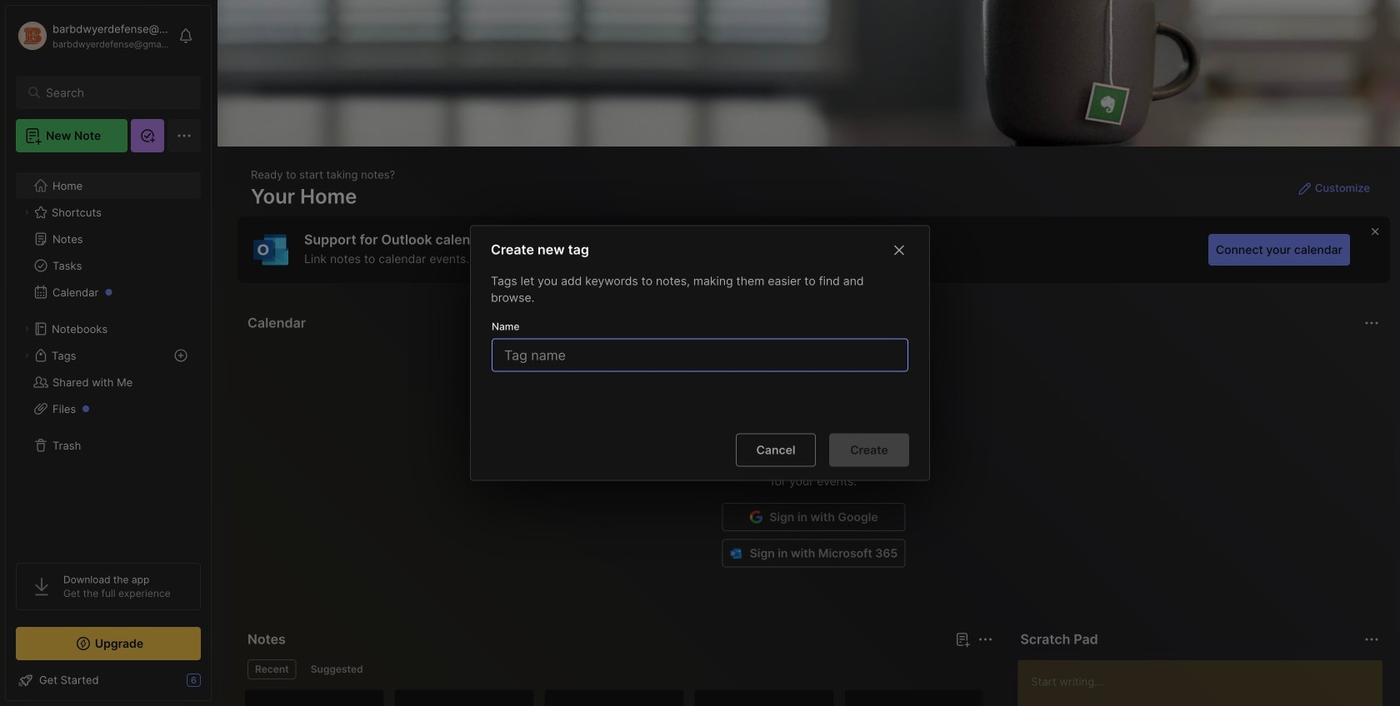 Task type: describe. For each thing, give the bounding box(es) containing it.
1 tab from the left
[[248, 660, 297, 680]]

main element
[[0, 0, 217, 707]]

Search text field
[[46, 85, 179, 101]]

Start writing… text field
[[1031, 661, 1382, 707]]

expand notebooks image
[[22, 324, 32, 334]]

2 tab from the left
[[303, 660, 371, 680]]

tree inside main "element"
[[6, 163, 211, 548]]



Task type: vqa. For each thing, say whether or not it's contained in the screenshot.
"More actions" IMAGE
no



Task type: locate. For each thing, give the bounding box(es) containing it.
1 horizontal spatial tab
[[303, 660, 371, 680]]

none search field inside main "element"
[[46, 83, 179, 103]]

tab list
[[248, 660, 991, 680]]

tab
[[248, 660, 297, 680], [303, 660, 371, 680]]

expand tags image
[[22, 351, 32, 361]]

None search field
[[46, 83, 179, 103]]

tree
[[6, 163, 211, 548]]

Tag name text field
[[503, 340, 901, 371]]

close image
[[889, 241, 909, 261]]

0 horizontal spatial tab
[[248, 660, 297, 680]]

row group
[[244, 690, 994, 707]]



